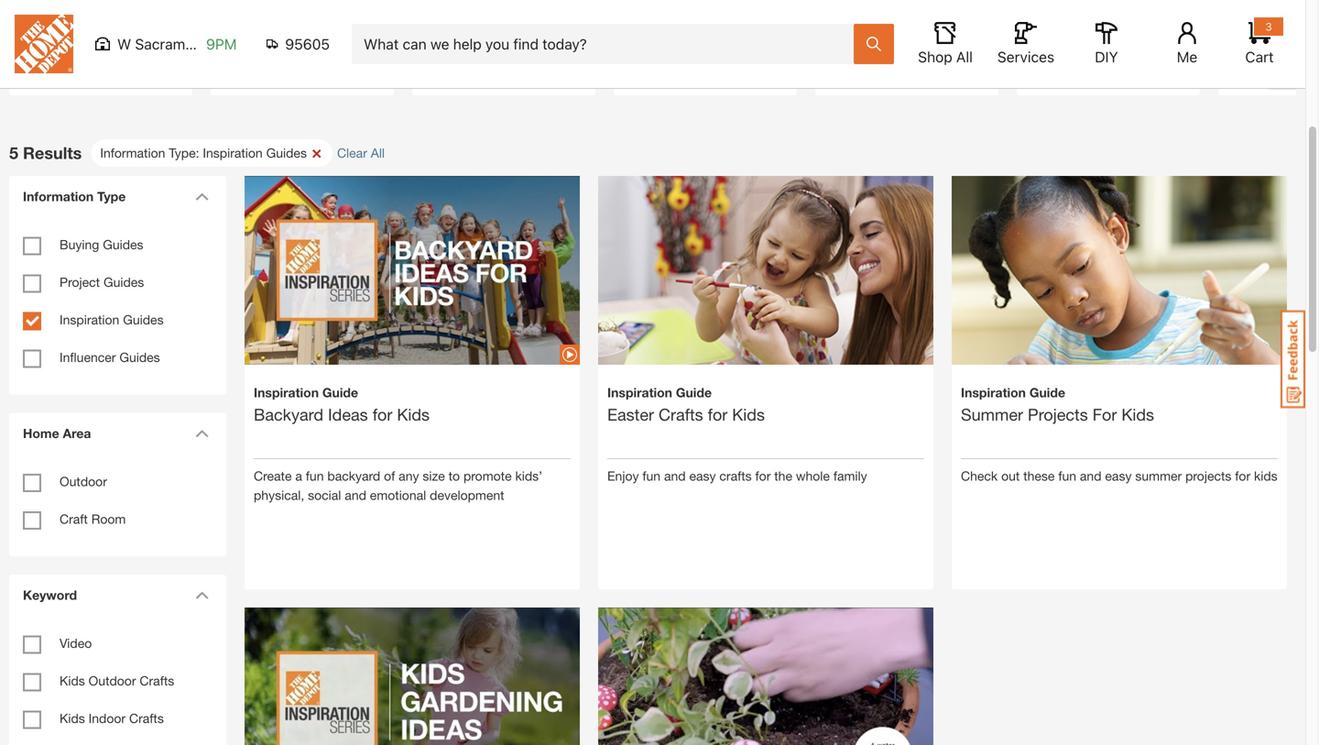 Task type: describe. For each thing, give the bounding box(es) containing it.
video
[[60, 636, 92, 651]]

cart 3
[[1246, 20, 1274, 66]]

for
[[1093, 404, 1117, 424]]

3 fun from the left
[[1059, 468, 1077, 483]]

diy for diy
[[1095, 48, 1119, 66]]

kids crafts
[[56, 59, 119, 73]]

craft
[[60, 511, 88, 526]]

caret icon image for area
[[195, 429, 209, 437]]

summer
[[1136, 468, 1182, 483]]

to
[[449, 468, 460, 483]]

diy wood projects ( 5 )
[[642, 59, 769, 73]]

check
[[961, 468, 998, 483]]

crafts
[[720, 468, 752, 483]]

craft room
[[60, 511, 126, 526]]

4
[[1177, 59, 1184, 73]]

kids inside inspiration guide summer projects for kids
[[1122, 404, 1155, 424]]

indoor
[[89, 711, 126, 726]]

feedback link image
[[1281, 310, 1306, 409]]

wor
[[1298, 59, 1320, 73]]

guide for projects
[[1030, 385, 1066, 400]]

for inside inspiration guide easter crafts for kids
[[708, 404, 728, 424]]

type:
[[169, 145, 199, 160]]

buying guides
[[60, 237, 143, 252]]

kids up s
[[56, 59, 81, 73]]

shop
[[918, 48, 953, 66]]

social
[[308, 487, 341, 503]]

inspiration up influencer
[[60, 312, 119, 327]]

9pm
[[206, 35, 237, 53]]

inspiration guide easter crafts for kids
[[608, 385, 765, 424]]

kids crafts link
[[9, 56, 192, 76]]

2 ) from the left
[[557, 59, 562, 73]]

caret icon image inside keyword button
[[195, 591, 209, 599]]

home area
[[23, 426, 91, 441]]

create
[[254, 468, 292, 483]]

shop all
[[918, 48, 973, 66]]

( for holiday crafts
[[941, 59, 946, 73]]

sacramento
[[135, 35, 215, 53]]

influencer guides
[[60, 350, 160, 365]]

information for information type
[[23, 189, 94, 204]]

inspiration guides
[[60, 312, 164, 327]]

services
[[998, 48, 1055, 66]]

wood
[[667, 59, 700, 73]]

room
[[91, 511, 126, 526]]

w
[[117, 35, 131, 53]]

buying
[[60, 237, 99, 252]]

1 horizontal spatial and
[[664, 468, 686, 483]]

project guides
[[60, 274, 144, 290]]

these
[[1024, 468, 1055, 483]]

backyard
[[327, 468, 381, 483]]

enjoy fun and easy crafts for the whole family
[[608, 468, 867, 483]]

the home depot logo image
[[15, 15, 73, 73]]

me
[[1177, 48, 1198, 66]]

information type
[[23, 189, 126, 204]]

services button
[[997, 22, 1056, 66]]

on-trend wor link
[[1219, 56, 1320, 76]]

43
[[343, 59, 358, 73]]

3 ) from the left
[[765, 59, 769, 73]]

0 vertical spatial ideas
[[1076, 59, 1107, 73]]

summer
[[961, 404, 1024, 424]]

kids down video
[[60, 673, 85, 688]]

guides for influencer guides
[[119, 350, 160, 365]]

home area button
[[14, 413, 215, 454]]

cart
[[1246, 48, 1274, 66]]

backyard
[[254, 404, 323, 424]]

home
[[23, 426, 59, 441]]

of
[[384, 468, 395, 483]]

kids inside inspiration guide backyard ideas for kids
[[397, 404, 430, 424]]

all for shop all
[[957, 48, 973, 66]]

projects for &
[[1123, 59, 1169, 73]]

fairy garden ideas image
[[598, 576, 934, 745]]

clear
[[337, 145, 367, 160]]

kids inside inspiration guide easter crafts for kids
[[732, 404, 765, 424]]

2 horizontal spatial 5
[[946, 59, 953, 73]]

backyard ideas for kids image
[[245, 145, 580, 396]]

family
[[834, 468, 867, 483]]

keyword
[[23, 587, 77, 603]]

all for clear all
[[371, 145, 385, 160]]

s
[[73, 143, 82, 163]]

1 horizontal spatial 5
[[758, 59, 765, 73]]

information type: inspiration guides button
[[91, 139, 333, 167]]

kids
[[1255, 468, 1278, 483]]

inspiration guide summer projects for kids
[[961, 385, 1155, 424]]

crafts right indoor
[[129, 711, 164, 726]]

guide for crafts
[[676, 385, 712, 400]]

inspiration for easter crafts for kids
[[608, 385, 673, 400]]

size
[[423, 468, 445, 483]]

easter
[[608, 404, 654, 424]]

kids indoor crafts
[[60, 711, 164, 726]]

on-trend wor
[[1240, 59, 1320, 73]]

diy button
[[1078, 22, 1136, 66]]

holiday
[[857, 59, 900, 73]]

whole
[[796, 468, 830, 483]]

for left "kids"
[[1236, 468, 1251, 483]]

guides for project guides
[[104, 274, 144, 290]]

95605 button
[[267, 35, 330, 53]]

projects
[[1186, 468, 1232, 483]]



Task type: locate. For each thing, give the bounding box(es) containing it.
crafts right holiday
[[904, 59, 938, 73]]

inspiration up backyard
[[254, 385, 319, 400]]

how to get kids into gardening image
[[245, 576, 580, 745]]

clear all
[[337, 145, 385, 160]]

kids left indoor
[[60, 711, 85, 726]]

the
[[775, 468, 793, 483]]

43 )
[[343, 59, 362, 73]]

3 guide from the left
[[1030, 385, 1066, 400]]

guides for buying guides
[[103, 237, 143, 252]]

outdoor
[[89, 673, 136, 688]]

( right holiday
[[941, 59, 946, 73]]

inspiration up easter
[[608, 385, 673, 400]]

4 ) from the left
[[953, 59, 957, 73]]

inspiration inside inspiration guide summer projects for kids
[[961, 385, 1026, 400]]

1 horizontal spatial diy
[[642, 59, 663, 73]]

diy
[[1095, 48, 1119, 66], [446, 59, 468, 73], [642, 59, 663, 73]]

caret icon image inside information type button
[[195, 192, 209, 200]]

1 fun from the left
[[306, 468, 324, 483]]

( for diy workshops
[[539, 59, 543, 73]]

&
[[1111, 59, 1119, 73]]

projects left for
[[1028, 404, 1088, 424]]

for up crafts
[[708, 404, 728, 424]]

0 horizontal spatial ideas
[[328, 404, 368, 424]]

diy left workshops
[[446, 59, 468, 73]]

guide
[[322, 385, 358, 400], [676, 385, 712, 400], [1030, 385, 1066, 400]]

) left 'on-'
[[1184, 59, 1188, 73]]

inspiration inside information type: inspiration guides "button"
[[203, 145, 263, 160]]

inspiration right type:
[[203, 145, 263, 160]]

diy for diy workshops ( 22 )
[[446, 59, 468, 73]]

1 vertical spatial information
[[23, 189, 94, 204]]

guides up influencer guides
[[123, 312, 164, 327]]

1 horizontal spatial (
[[753, 59, 758, 73]]

diy left the wood
[[642, 59, 663, 73]]

projects for summer
[[1028, 404, 1088, 424]]

1 horizontal spatial projects
[[1028, 404, 1088, 424]]

3 ( from the left
[[941, 59, 946, 73]]

1 horizontal spatial easy
[[1106, 468, 1132, 483]]

ideas inside inspiration guide backyard ideas for kids
[[328, 404, 368, 424]]

for left the
[[756, 468, 771, 483]]

guides inside information type: inspiration guides "button"
[[266, 145, 307, 160]]

) right shop
[[953, 59, 957, 73]]

0 horizontal spatial projects
[[704, 59, 750, 73]]

all inside button
[[957, 48, 973, 66]]

and right these
[[1080, 468, 1102, 483]]

2 easy from the left
[[1106, 468, 1132, 483]]

guide inside inspiration guide backyard ideas for kids
[[322, 385, 358, 400]]

0 horizontal spatial guide
[[322, 385, 358, 400]]

on-
[[1240, 59, 1261, 73]]

1 easy from the left
[[690, 468, 716, 483]]

5 right holiday
[[946, 59, 953, 73]]

kids
[[56, 59, 81, 73], [397, 404, 430, 424], [732, 404, 765, 424], [1122, 404, 1155, 424], [60, 673, 85, 688], [60, 711, 85, 726]]

summer projects for kids image
[[952, 145, 1287, 480]]

0 vertical spatial information
[[100, 145, 165, 160]]

0 vertical spatial caret icon image
[[195, 192, 209, 200]]

inspiration inside inspiration guide easter crafts for kids
[[608, 385, 673, 400]]

type
[[97, 189, 126, 204]]

1 ) from the left
[[358, 59, 362, 73]]

all right shop
[[957, 48, 973, 66]]

( right workshops
[[539, 59, 543, 73]]

information for information type: inspiration guides
[[100, 145, 165, 160]]

projects right '&' at the right of the page
[[1123, 59, 1169, 73]]

kids outdoor crafts
[[60, 673, 174, 688]]

information inside button
[[23, 189, 94, 204]]

caret icon image inside home area button
[[195, 429, 209, 437]]

diy right garden
[[1095, 48, 1119, 66]]

project
[[60, 274, 100, 290]]

all right clear
[[371, 145, 385, 160]]

1 horizontal spatial information
[[100, 145, 165, 160]]

0 horizontal spatial information
[[23, 189, 94, 204]]

caret icon image for type
[[195, 192, 209, 200]]

fun inside create a fun backyard of any size to promote kids' physical, social and emotional development
[[306, 468, 324, 483]]

2 fun from the left
[[643, 468, 661, 483]]

crafts right outdoor
[[140, 673, 174, 688]]

and
[[664, 468, 686, 483], [1080, 468, 1102, 483], [345, 487, 366, 503]]

kids right for
[[1122, 404, 1155, 424]]

a
[[295, 468, 302, 483]]

physical,
[[254, 487, 304, 503]]

guides up inspiration guides
[[104, 274, 144, 290]]

outdoor
[[60, 474, 107, 489]]

workshops
[[471, 59, 535, 73]]

5
[[758, 59, 765, 73], [946, 59, 953, 73], [9, 143, 18, 163]]

projects inside inspiration guide summer projects for kids
[[1028, 404, 1088, 424]]

5 right the wood
[[758, 59, 765, 73]]

create a fun backyard of any size to promote kids' physical, social and emotional development
[[254, 468, 543, 503]]

5 ) from the left
[[1184, 59, 1188, 73]]

all
[[957, 48, 973, 66], [371, 145, 385, 160]]

guides left clear
[[266, 145, 307, 160]]

guides for inspiration guides
[[123, 312, 164, 327]]

influencer
[[60, 350, 116, 365]]

clear all button
[[337, 145, 399, 160]]

guide inside inspiration guide summer projects for kids
[[1030, 385, 1066, 400]]

information inside "button"
[[100, 145, 165, 160]]

0 horizontal spatial diy
[[446, 59, 468, 73]]

emotional
[[370, 487, 426, 503]]

ideas
[[1076, 59, 1107, 73], [328, 404, 368, 424]]

diy inside button
[[1095, 48, 1119, 66]]

1 horizontal spatial fun
[[643, 468, 661, 483]]

ideas left '&' at the right of the page
[[1076, 59, 1107, 73]]

2 horizontal spatial (
[[941, 59, 946, 73]]

guides down inspiration guides
[[119, 350, 160, 365]]

crafts down w on the top
[[85, 59, 119, 73]]

guides up project guides at the top of the page
[[103, 237, 143, 252]]

1 vertical spatial ideas
[[328, 404, 368, 424]]

check out these fun and easy summer projects for kids
[[961, 468, 1278, 483]]

easter crafts for kids image
[[598, 145, 934, 480]]

information type: inspiration guides
[[100, 145, 307, 160]]

inspiration
[[203, 145, 263, 160], [60, 312, 119, 327], [254, 385, 319, 400], [608, 385, 673, 400], [961, 385, 1026, 400]]

2 horizontal spatial fun
[[1059, 468, 1077, 483]]

(
[[539, 59, 543, 73], [753, 59, 758, 73], [941, 59, 946, 73]]

diy workshops ( 22 )
[[446, 59, 562, 73]]

fun right a
[[306, 468, 324, 483]]

0 horizontal spatial easy
[[690, 468, 716, 483]]

0 horizontal spatial (
[[539, 59, 543, 73]]

inspiration for backyard ideas for kids
[[254, 385, 319, 400]]

3
[[1266, 20, 1273, 33]]

guide inside inspiration guide easter crafts for kids
[[676, 385, 712, 400]]

2 ( from the left
[[753, 59, 758, 73]]

5 left 'result'
[[9, 143, 18, 163]]

garden
[[1029, 59, 1072, 73]]

2 horizontal spatial projects
[[1123, 59, 1169, 73]]

guide for ideas
[[322, 385, 358, 400]]

projects right the wood
[[704, 59, 750, 73]]

crafts inside inspiration guide easter crafts for kids
[[659, 404, 703, 424]]

2 horizontal spatial diy
[[1095, 48, 1119, 66]]

information up information type button
[[100, 145, 165, 160]]

) up clear all
[[358, 59, 362, 73]]

w sacramento 9pm
[[117, 35, 237, 53]]

promote
[[464, 468, 512, 483]]

0 horizontal spatial 5
[[9, 143, 18, 163]]

guides
[[266, 145, 307, 160], [103, 237, 143, 252], [104, 274, 144, 290], [123, 312, 164, 327], [119, 350, 160, 365]]

0 vertical spatial all
[[957, 48, 973, 66]]

) right the wood
[[765, 59, 769, 73]]

What can we help you find today? search field
[[364, 25, 853, 63]]

easy left summer
[[1106, 468, 1132, 483]]

3 caret icon image from the top
[[195, 591, 209, 599]]

inspiration up summer
[[961, 385, 1026, 400]]

1 horizontal spatial all
[[957, 48, 973, 66]]

inspiration guide backyard ideas for kids
[[254, 385, 430, 424]]

kids up enjoy fun and easy crafts for the whole family
[[732, 404, 765, 424]]

development
[[430, 487, 505, 503]]

easy left crafts
[[690, 468, 716, 483]]

crafts
[[85, 59, 119, 73], [904, 59, 938, 73], [659, 404, 703, 424], [140, 673, 174, 688], [129, 711, 164, 726]]

2 guide from the left
[[676, 385, 712, 400]]

2 caret icon image from the top
[[195, 429, 209, 437]]

for inside inspiration guide backyard ideas for kids
[[373, 404, 393, 424]]

( right the wood
[[753, 59, 758, 73]]

kids up any
[[397, 404, 430, 424]]

for
[[373, 404, 393, 424], [708, 404, 728, 424], [756, 468, 771, 483], [1236, 468, 1251, 483]]

result
[[23, 143, 73, 163]]

shop all button
[[916, 22, 975, 66]]

any
[[399, 468, 419, 483]]

and inside create a fun backyard of any size to promote kids' physical, social and emotional development
[[345, 487, 366, 503]]

enjoy
[[608, 468, 639, 483]]

inspiration inside inspiration guide backyard ideas for kids
[[254, 385, 319, 400]]

0 horizontal spatial fun
[[306, 468, 324, 483]]

easy
[[690, 468, 716, 483], [1106, 468, 1132, 483]]

diy for diy wood projects ( 5 )
[[642, 59, 663, 73]]

crafts right easter
[[659, 404, 703, 424]]

trend
[[1261, 59, 1294, 73]]

1 vertical spatial all
[[371, 145, 385, 160]]

1 horizontal spatial guide
[[676, 385, 712, 400]]

0 horizontal spatial and
[[345, 487, 366, 503]]

area
[[63, 426, 91, 441]]

22
[[543, 59, 557, 73]]

me button
[[1158, 22, 1217, 66]]

fun right enjoy
[[643, 468, 661, 483]]

2 vertical spatial caret icon image
[[195, 591, 209, 599]]

for up of
[[373, 404, 393, 424]]

and right enjoy
[[664, 468, 686, 483]]

kids'
[[515, 468, 543, 483]]

5 result s
[[9, 143, 82, 163]]

holiday crafts ( 5 )
[[857, 59, 957, 73]]

information down 'result'
[[23, 189, 94, 204]]

fun right these
[[1059, 468, 1077, 483]]

1 caret icon image from the top
[[195, 192, 209, 200]]

keyword button
[[14, 575, 215, 615]]

information
[[100, 145, 165, 160], [23, 189, 94, 204]]

1 vertical spatial caret icon image
[[195, 429, 209, 437]]

ideas right backyard
[[328, 404, 368, 424]]

1 ( from the left
[[539, 59, 543, 73]]

information type button
[[14, 176, 215, 217]]

out
[[1002, 468, 1020, 483]]

1 guide from the left
[[322, 385, 358, 400]]

caret icon image
[[195, 192, 209, 200], [195, 429, 209, 437], [195, 591, 209, 599]]

inspiration for summer projects for kids
[[961, 385, 1026, 400]]

0 horizontal spatial all
[[371, 145, 385, 160]]

1 horizontal spatial ideas
[[1076, 59, 1107, 73]]

projects
[[704, 59, 750, 73], [1123, 59, 1169, 73], [1028, 404, 1088, 424]]

and down backyard
[[345, 487, 366, 503]]

2 horizontal spatial and
[[1080, 468, 1102, 483]]

2 horizontal spatial guide
[[1030, 385, 1066, 400]]

95605
[[285, 35, 330, 53]]

) right workshops
[[557, 59, 562, 73]]



Task type: vqa. For each thing, say whether or not it's contained in the screenshot.
the bottommost 'caret icon'
yes



